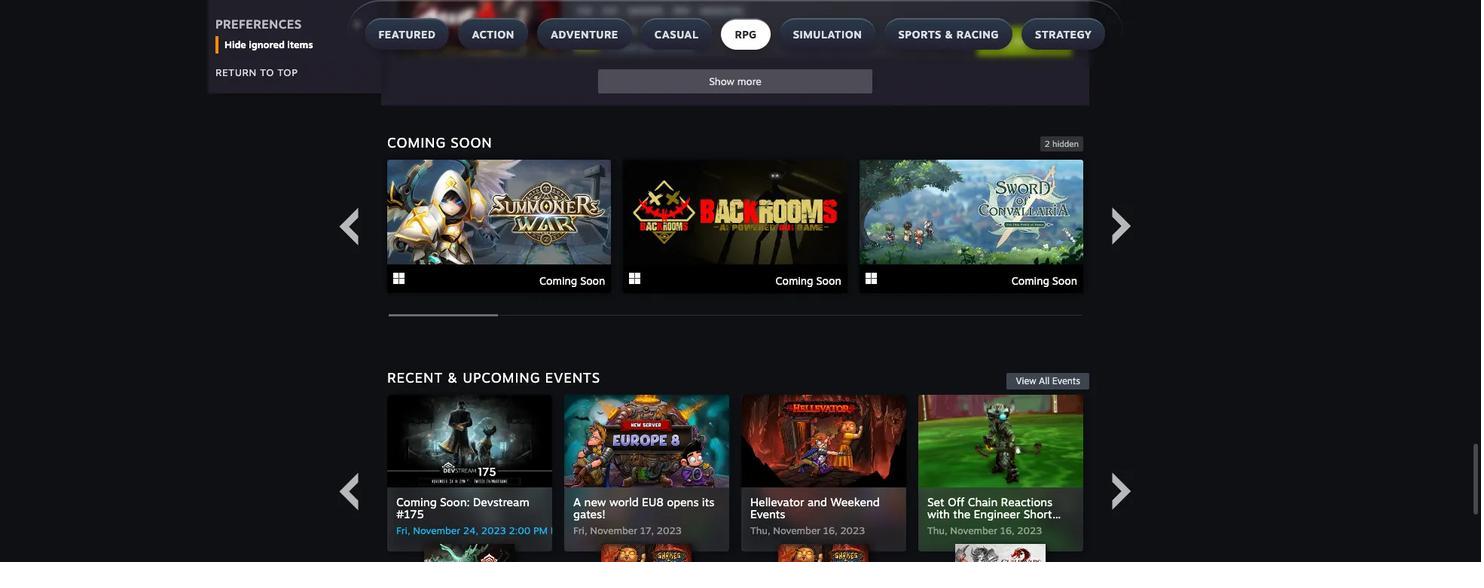 Task type: locate. For each thing, give the bounding box(es) containing it.
fri,
[[396, 524, 410, 536], [573, 524, 587, 536]]

sword of convallaria image
[[859, 159, 1083, 264]]

0 vertical spatial &
[[945, 28, 953, 41]]

recent & upcoming events
[[387, 369, 600, 385]]

adventure
[[551, 28, 618, 41]]

2:00
[[509, 524, 531, 536]]

set off chain reactions with the engineer short bow proficiency
[[927, 495, 1053, 533]]

16, down engineer
[[1000, 524, 1015, 536]]

0 horizontal spatial thu,
[[750, 524, 770, 536]]

fri, november 24, 2023
[[396, 524, 506, 536]]

november for soon:
[[413, 524, 460, 536]]

coming soon link
[[387, 159, 611, 295], [623, 159, 847, 295], [859, 159, 1083, 295]]

hidden
[[1052, 138, 1079, 149]]

2 2023 from the left
[[657, 524, 682, 536]]

0 vertical spatial previous image
[[330, 207, 368, 245]]

2 fri, from the left
[[573, 524, 587, 536]]

events left and
[[750, 507, 785, 521]]

events right upcoming
[[545, 369, 600, 385]]

featured
[[379, 28, 436, 41]]

& for sports
[[945, 28, 953, 41]]

1 play from the left
[[950, 35, 970, 47]]

coming soon
[[387, 134, 493, 150], [539, 274, 605, 287], [776, 274, 841, 287], [1012, 274, 1077, 287]]

mmorpg
[[628, 6, 662, 15]]

1 next image from the top
[[1103, 207, 1141, 245]]

fri, down #175
[[396, 524, 410, 536]]

& for recent
[[448, 369, 458, 385]]

hide ignored items
[[225, 38, 313, 50]]

november down #175
[[413, 524, 460, 536]]

1 fri, from the left
[[396, 524, 410, 536]]

2023 for devstream
[[481, 524, 506, 536]]

est
[[551, 524, 568, 536]]

november for and
[[773, 524, 820, 536]]

previous image
[[330, 207, 368, 245], [330, 473, 368, 510]]

2:00 pm est
[[509, 524, 568, 536]]

november
[[413, 524, 460, 536], [590, 524, 637, 536], [773, 524, 820, 536], [950, 524, 998, 536]]

thu, november 16, 2023
[[750, 524, 865, 536], [927, 524, 1042, 536]]

top
[[278, 66, 298, 78]]

16, down "hellevator and weekend events"
[[823, 524, 837, 536]]

1 november from the left
[[413, 524, 460, 536]]

2 16, from the left
[[1000, 524, 1015, 536]]

thu, down hellevator at the right bottom
[[750, 524, 770, 536]]

its
[[702, 495, 714, 509]]

1 horizontal spatial &
[[945, 28, 953, 41]]

4 2023 from the left
[[1017, 524, 1042, 536]]

0 horizontal spatial 16,
[[823, 524, 837, 536]]

2 horizontal spatial events
[[1052, 375, 1080, 386]]

2023 down weekend
[[840, 524, 865, 536]]

2 thu, from the left
[[927, 524, 947, 536]]

reactions
[[1001, 495, 1053, 509]]

1 vertical spatial next image
[[1103, 473, 1141, 510]]

off
[[948, 495, 965, 509]]

soon for 3rd coming soon link from the right
[[580, 274, 605, 287]]

1 horizontal spatial 16,
[[1000, 524, 1015, 536]]

|
[[602, 42, 604, 53]]

rpg down arts
[[735, 28, 757, 41]]

soon for 3rd coming soon link from the left
[[1052, 274, 1077, 287]]

2023
[[481, 524, 506, 536], [657, 524, 682, 536], [840, 524, 865, 536], [1017, 524, 1042, 536]]

1 16, from the left
[[823, 524, 837, 536]]

1 vertical spatial rpg
[[735, 28, 757, 41]]

next image
[[1103, 207, 1141, 245], [1103, 473, 1141, 510]]

pve
[[579, 6, 592, 15]]

events inside "hellevator and weekend events"
[[750, 507, 785, 521]]

rpg
[[674, 6, 689, 15], [735, 28, 757, 41]]

0 horizontal spatial coming soon link
[[387, 159, 611, 295]]

pve link
[[573, 3, 597, 18]]

0 vertical spatial next image
[[1103, 207, 1141, 245]]

1 thu, november 16, 2023 from the left
[[750, 524, 865, 536]]

2023 right 24,
[[481, 524, 506, 536]]

thu,
[[750, 524, 770, 536], [927, 524, 947, 536]]

2 hidden
[[1045, 138, 1079, 149]]

proficiency
[[953, 519, 1011, 533]]

2 horizontal spatial coming soon link
[[859, 159, 1083, 295]]

november down "hellevator and weekend events"
[[773, 524, 820, 536]]

0 horizontal spatial &
[[448, 369, 458, 385]]

pm
[[533, 524, 548, 536]]

2 coming soon link from the left
[[623, 159, 847, 295]]

chain
[[968, 495, 998, 509]]

upcoming
[[463, 369, 541, 385]]

1 horizontal spatial thu,
[[927, 524, 947, 536]]

more
[[737, 75, 762, 87]]

1 horizontal spatial coming soon link
[[623, 159, 847, 295]]

1 horizontal spatial play
[[992, 35, 1013, 47]]

casual
[[655, 28, 699, 41]]

free to play
[[911, 35, 970, 47]]

1 vertical spatial &
[[448, 369, 458, 385]]

1 horizontal spatial thu, november 16, 2023
[[927, 524, 1042, 536]]

1 vertical spatial previous image
[[330, 473, 368, 510]]

3 coming soon link from the left
[[859, 159, 1083, 295]]

play left for at the top right
[[992, 35, 1013, 47]]

fri, for coming soon: devstream #175
[[396, 524, 410, 536]]

fri, down gates!
[[573, 524, 587, 536]]

2 thu, november 16, 2023 from the left
[[927, 524, 1042, 536]]

1 thu, from the left
[[750, 524, 770, 536]]

thu, november 16, 2023 down "hellevator and weekend events"
[[750, 524, 865, 536]]

bow
[[927, 519, 950, 533]]

rpg inside "rpg" link
[[674, 6, 689, 15]]

soon
[[451, 134, 493, 150], [580, 274, 605, 287], [816, 274, 841, 287], [1052, 274, 1077, 287]]

0 horizontal spatial rpg
[[674, 6, 689, 15]]

0 horizontal spatial events
[[545, 369, 600, 385]]

0 vertical spatial rpg
[[674, 6, 689, 15]]

events
[[545, 369, 600, 385], [1052, 375, 1080, 386], [750, 507, 785, 521]]

new
[[584, 495, 606, 509]]

play right the to
[[950, 35, 970, 47]]

world
[[609, 495, 639, 509]]

& right recent
[[448, 369, 458, 385]]

1 previous image from the top
[[330, 207, 368, 245]]

free
[[911, 35, 932, 47]]

2 november from the left
[[590, 524, 637, 536]]

1 horizontal spatial fri,
[[573, 524, 587, 536]]

1 horizontal spatial events
[[750, 507, 785, 521]]

0 horizontal spatial play
[[950, 35, 970, 47]]

3 november from the left
[[773, 524, 820, 536]]

november down gates!
[[590, 524, 637, 536]]

& right free
[[945, 28, 953, 41]]

16,
[[823, 524, 837, 536], [1000, 524, 1015, 536]]

previous image for 1st next image from the top of the page
[[330, 207, 368, 245]]

coming
[[387, 134, 446, 150], [539, 274, 577, 287], [776, 274, 813, 287], [1012, 274, 1049, 287], [396, 495, 437, 509]]

2023 down short
[[1017, 524, 1042, 536]]

2 previous image from the top
[[330, 473, 368, 510]]

the
[[953, 507, 971, 521]]

sports
[[898, 28, 942, 41]]

2023 right 17,
[[657, 524, 682, 536]]

events right all
[[1052, 375, 1080, 386]]

rpg up casual
[[674, 6, 689, 15]]

2 next image from the top
[[1103, 473, 1141, 510]]

devstream
[[473, 495, 529, 509]]

soon for 2nd coming soon link from the right
[[816, 274, 841, 287]]

1 coming soon link from the left
[[387, 159, 611, 295]]

thu, november 16, 2023 down engineer
[[927, 524, 1042, 536]]

return to top link
[[215, 66, 298, 78]]

4 november from the left
[[950, 524, 998, 536]]

1 2023 from the left
[[481, 524, 506, 536]]

racing
[[957, 28, 999, 41]]

november down the
[[950, 524, 998, 536]]

view all events
[[1016, 375, 1080, 386]]

thu, down with
[[927, 524, 947, 536]]

3 2023 from the left
[[840, 524, 865, 536]]

november for new
[[590, 524, 637, 536]]

1 horizontal spatial rpg
[[735, 28, 757, 41]]

coming soon: devstream #175
[[396, 495, 529, 521]]

0 horizontal spatial thu, november 16, 2023
[[750, 524, 865, 536]]

0 horizontal spatial fri,
[[396, 524, 410, 536]]



Task type: describe. For each thing, give the bounding box(es) containing it.
fri, for a new world eu8 opens its gates!
[[573, 524, 587, 536]]

items
[[287, 38, 313, 50]]

thu, november 16, 2023 for reactions
[[927, 524, 1042, 536]]

coming soon for 'sword of convallaria' image
[[1012, 274, 1077, 287]]

17,
[[640, 524, 654, 536]]

recent
[[387, 369, 443, 385]]

thu, for hellevator and weekend events
[[750, 524, 770, 536]]

events for hellevator and weekend events
[[750, 507, 785, 521]]

coming for backrooms "image"
[[776, 274, 813, 287]]

to
[[935, 35, 947, 47]]

soon:
[[440, 495, 470, 509]]

2023 for weekend
[[840, 524, 865, 536]]

aug
[[573, 25, 593, 35]]

strategy
[[1035, 28, 1092, 41]]

return to top
[[215, 66, 298, 78]]

eu8
[[642, 495, 664, 509]]

thu, november 16, 2023 for events
[[750, 524, 865, 536]]

and
[[808, 495, 827, 509]]

weekend
[[831, 495, 880, 509]]

rpg link
[[669, 3, 694, 18]]

show more
[[709, 75, 762, 87]]

all
[[1039, 375, 1050, 386]]

opens
[[667, 495, 699, 509]]

pvp
[[604, 6, 616, 15]]

free!
[[1033, 35, 1057, 47]]

2021
[[614, 25, 638, 35]]

mir4 image
[[396, 0, 561, 55]]

16, for weekend
[[823, 524, 837, 536]]

hide ignored items link
[[225, 37, 366, 52]]

fri, november 17, 2023
[[573, 524, 682, 536]]

sports & racing
[[898, 28, 999, 41]]

2
[[1045, 138, 1050, 149]]

summoners war image
[[387, 159, 611, 264]]

to
[[260, 66, 274, 78]]

2023 for chain
[[1017, 524, 1042, 536]]

events inside 'view all events' button
[[1052, 375, 1080, 386]]

mixed | 13,654 user reviews
[[573, 42, 695, 53]]

gates!
[[573, 507, 606, 521]]

25,
[[596, 25, 611, 35]]

coming inside coming soon: devstream #175
[[396, 495, 437, 509]]

a new world eu8 opens its gates!
[[573, 495, 714, 521]]

coming soon for summoners war image
[[539, 274, 605, 287]]

2 play from the left
[[992, 35, 1013, 47]]

play for free!
[[992, 35, 1057, 47]]

engineer
[[974, 507, 1020, 521]]

user
[[639, 42, 658, 53]]

previous image for second next image
[[330, 473, 368, 510]]

2023 for world
[[657, 524, 682, 536]]

view
[[1016, 375, 1036, 386]]

martial
[[701, 6, 725, 15]]

return
[[215, 66, 257, 78]]

simulation
[[793, 28, 862, 41]]

preferences
[[215, 16, 302, 31]]

mmorpg link
[[623, 3, 668, 18]]

reviews
[[661, 42, 695, 53]]

coming for summoners war image
[[539, 274, 577, 287]]

#175
[[396, 507, 424, 521]]

november for off
[[950, 524, 998, 536]]

coming for 'sword of convallaria' image
[[1012, 274, 1049, 287]]

set
[[927, 495, 944, 509]]

aug 25, 2021
[[573, 25, 638, 35]]

short
[[1024, 507, 1052, 521]]

coming soon for backrooms "image"
[[776, 274, 841, 287]]

ignored
[[249, 38, 285, 50]]

view all events button
[[1007, 373, 1089, 389]]

pvp link
[[598, 3, 622, 18]]

hellevator and weekend events
[[750, 495, 880, 521]]

thu, for set off chain reactions with the engineer short bow proficiency
[[927, 524, 947, 536]]

a
[[573, 495, 581, 509]]

for
[[1016, 35, 1030, 47]]

24,
[[463, 524, 478, 536]]

show more button
[[598, 69, 872, 93]]

hide
[[225, 38, 246, 50]]

hellevator
[[750, 495, 804, 509]]

mixed
[[573, 42, 599, 53]]

show
[[709, 75, 735, 87]]

events for recent & upcoming events
[[545, 369, 600, 385]]

with
[[927, 507, 950, 521]]

backrooms image
[[623, 159, 847, 264]]

martial arts link
[[696, 3, 747, 18]]

13,654
[[606, 42, 637, 53]]

arts
[[728, 6, 742, 15]]

martial arts
[[701, 6, 742, 15]]

action
[[472, 28, 514, 41]]

16, for chain
[[1000, 524, 1015, 536]]



Task type: vqa. For each thing, say whether or not it's contained in the screenshot.
hidden
yes



